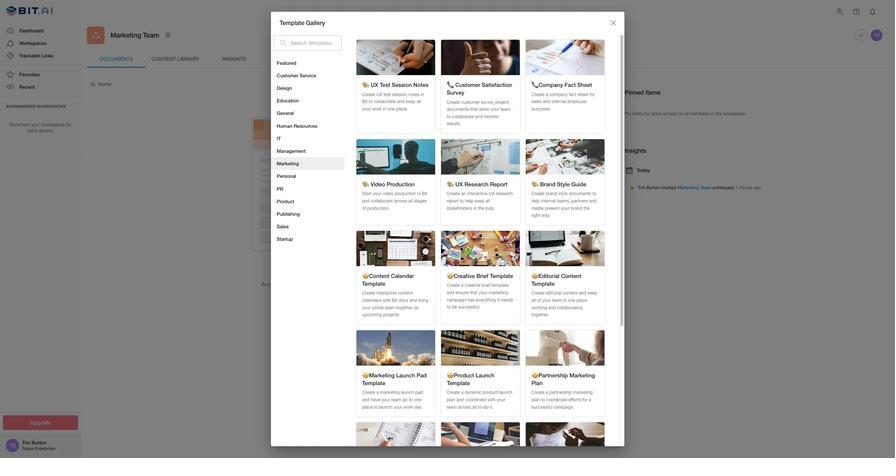 Task type: locate. For each thing, give the bounding box(es) containing it.
to inside create ux test session notes in bit to collaborate and keep all your work in one place.
[[369, 99, 373, 104]]

plan inside create a dynamic product launch plan and coordinate with your team across all to-do's.
[[447, 397, 455, 402]]

0 vertical spatial bit
[[362, 99, 368, 104]]

the down partners
[[584, 206, 590, 211]]

of inside the start your video production in bit and collaborate across all stages of production.
[[362, 206, 366, 211]]

1 horizontal spatial content
[[561, 273, 581, 279]]

internal
[[552, 99, 566, 104], [541, 198, 556, 204]]

the
[[478, 206, 484, 211], [584, 206, 590, 211]]

fact
[[569, 92, 576, 97]]

a left partnership
[[546, 390, 548, 395]]

0 vertical spatial have
[[336, 267, 349, 274]]

team for template
[[552, 298, 562, 303]]

1 vertical spatial of
[[362, 206, 366, 211]]

launch inside create a dynamic product launch plan and coordinate with your team across all to-do's.
[[499, 390, 512, 395]]

1 vertical spatial bit
[[422, 191, 427, 196]]

tim down today
[[638, 185, 646, 190]]

create brand style documents to help internal teams, partners and media present your brand the right way.
[[532, 191, 597, 218]]

create for 🤩content calendar template
[[362, 291, 375, 296]]

0 horizontal spatial or
[[299, 281, 304, 287]]

1 vertical spatial workspace.
[[363, 288, 390, 294]]

marketing inside create a creative brief template and ensure that your marketing campaign has everything it needs to be successful.
[[489, 290, 508, 295]]

documents up partners
[[569, 191, 591, 196]]

help inside create an interactive ux research report to help keep all stakeholders in the loop.
[[465, 198, 473, 204]]

created inside 'tim burton created marketing team workspace 1 minute ago'
[[661, 185, 676, 190]]

together.
[[532, 312, 549, 317]]

team
[[500, 107, 510, 112], [552, 298, 562, 303], [385, 305, 395, 310], [391, 397, 401, 402], [447, 404, 457, 410]]

create inside create ux test session notes in bit to collaborate and keep all your work in one place.
[[362, 92, 375, 97]]

team down project
[[500, 107, 510, 112]]

your left place.
[[362, 106, 371, 111]]

pr
[[277, 186, 283, 192]]

loop.
[[485, 206, 495, 211]]

1 horizontal spatial customer
[[455, 81, 480, 88]]

0 horizontal spatial marketing
[[380, 390, 400, 395]]

launch
[[396, 372, 415, 379], [476, 372, 494, 379]]

to up successful
[[541, 397, 545, 402]]

to inside create customer survey project documents that allow your team to collaborate and monitor results.
[[447, 114, 451, 119]]

1 help from the left
[[465, 198, 473, 204]]

and inside create a dynamic product launch plan and coordinate with your team across all to-do's.
[[456, 397, 464, 402]]

workspace inside any documents or folders created in this workspace will be visible to you or to anyone added to this workspace.
[[356, 281, 382, 287]]

in inside create an interactive ux research report to help keep all stakeholders in the loop.
[[473, 206, 477, 211]]

1 horizontal spatial be
[[452, 305, 457, 310]]

general
[[277, 110, 294, 116]]

education button
[[271, 94, 344, 107]]

a for 📞company fact sheet
[[546, 92, 548, 97]]

🎨 brand style guide image
[[526, 139, 604, 175]]

be right will
[[392, 281, 398, 287]]

create down "survey"
[[447, 100, 460, 105]]

bit inside create interactive content calendars with bit docs and bring your whole team together on upcoming projects.
[[392, 298, 397, 303]]

tim inside tim burton rogue enterprises
[[22, 440, 30, 446]]

bit inside the start your video production in bit and collaborate across all stages of production.
[[422, 191, 427, 196]]

create inside create a partnership marketing plan to coordinate efforts for a successful campaign.
[[532, 390, 545, 395]]

workspace
[[713, 185, 734, 190], [356, 281, 382, 287]]

0 horizontal spatial help
[[465, 198, 473, 204]]

0 vertical spatial customer
[[277, 72, 298, 78]]

template down 🤩product
[[447, 380, 470, 386]]

a inside create a dynamic product launch plan and coordinate with your team across all to-do's.
[[461, 390, 464, 395]]

the inside create an interactive ux research report to help keep all stakeholders in the loop.
[[478, 206, 484, 211]]

favorites button
[[0, 68, 81, 81]]

0 horizontal spatial tim
[[22, 440, 30, 446]]

work down go
[[403, 404, 413, 410]]

to down campaign
[[447, 305, 451, 310]]

team inside create customer survey project documents that allow your team to collaborate and monitor results.
[[500, 107, 510, 112]]

research
[[496, 191, 513, 196]]

pin items for quick access for all members of this workspace.
[[625, 111, 746, 116]]

more
[[353, 299, 365, 306]]

have inside create a marketing launch pad and have your team go to one place to launch your work day.
[[371, 397, 380, 402]]

featured button
[[271, 57, 344, 69]]

brand down partners
[[571, 206, 582, 211]]

have left any
[[336, 267, 349, 274]]

create inside create a company fact sheet for sales and internal employee purposes.
[[532, 92, 545, 97]]

template inside '🤩product launch template'
[[447, 380, 470, 386]]

workspace down 🤩content
[[356, 281, 382, 287]]

media
[[532, 206, 544, 211]]

bit for 🎨 video production
[[422, 191, 427, 196]]

create editorial content and keep all of your team in one place working and collaborating together.
[[532, 291, 597, 317]]

and down 🤩marketing
[[362, 397, 370, 402]]

for right workspaces
[[66, 122, 71, 127]]

all inside create ux test session notes in bit to collaborate and keep all your work in one place.
[[417, 99, 421, 104]]

marketing team
[[110, 31, 159, 39]]

pin
[[625, 111, 631, 116]]

education
[[277, 98, 299, 104]]

across inside create a dynamic product launch plan and coordinate with your team across all to-do's.
[[458, 404, 471, 410]]

1 vertical spatial be
[[452, 305, 457, 310]]

1 vertical spatial team
[[700, 185, 711, 190]]

style
[[559, 191, 568, 196]]

your inside create ux test session notes in bit to collaborate and keep all your work in one place.
[[362, 106, 371, 111]]

coordinate inside create a dynamic product launch plan and coordinate with your team across all to-do's.
[[465, 397, 486, 402]]

place inside create editorial content and keep all of your team in one place working and collaborating together.
[[576, 298, 587, 303]]

and down allow
[[475, 114, 483, 119]]

help
[[465, 198, 473, 204], [532, 198, 540, 204]]

1 vertical spatial with
[[487, 397, 496, 402]]

0 horizontal spatial content
[[398, 291, 413, 296]]

2 horizontal spatial launch
[[499, 390, 512, 395]]

to
[[369, 99, 373, 104], [447, 114, 451, 119], [592, 191, 596, 196], [460, 198, 464, 204], [415, 281, 419, 287], [437, 281, 441, 287], [348, 288, 352, 294], [447, 305, 451, 310], [409, 397, 413, 402], [541, 397, 545, 402], [374, 404, 378, 410]]

🎨 video production
[[362, 181, 415, 187]]

1 horizontal spatial coordinate
[[546, 397, 567, 402]]

create a company fact sheet for sales and internal employee purposes.
[[532, 92, 595, 111]]

a inside create a creative brief template and ensure that your marketing campaign has everything it needs to be successful.
[[461, 283, 464, 288]]

don't
[[321, 267, 334, 274]]

1 vertical spatial collaborate
[[452, 114, 474, 119]]

present
[[545, 206, 560, 211]]

🤩content calendar template
[[362, 273, 414, 287]]

1 vertical spatial one
[[568, 298, 575, 303]]

content up docs
[[398, 291, 413, 296]]

quick down the "bookmark" at the left top of page
[[27, 128, 38, 133]]

and down the session
[[397, 99, 405, 104]]

created up added
[[322, 281, 340, 287]]

content inside 🤩editorial content template
[[561, 273, 581, 279]]

to inside create an interactive ux research report to help keep all stakeholders in the loop.
[[460, 198, 464, 204]]

customer
[[277, 72, 298, 78], [455, 81, 480, 88]]

0 horizontal spatial insights
[[222, 56, 246, 62]]

burton for enterprises
[[32, 440, 47, 446]]

and up on
[[410, 298, 417, 303]]

2 horizontal spatial of
[[710, 111, 714, 116]]

tim burton rogue enterprises
[[22, 440, 55, 451]]

and down the start
[[362, 198, 370, 204]]

1 vertical spatial tim
[[22, 440, 30, 446]]

template down 🤩editorial
[[532, 280, 555, 287]]

team inside create editorial content and keep all of your team in one place working and collaborating together.
[[552, 298, 562, 303]]

1 vertical spatial keep
[[475, 198, 484, 204]]

Search Templates... search field
[[291, 35, 342, 51]]

plan up successful
[[532, 397, 540, 402]]

interactive down 🎨 ux research report
[[467, 191, 488, 196]]

🤩marketing launch pad template image
[[356, 330, 435, 366]]

1 horizontal spatial work
[[403, 404, 413, 410]]

1 horizontal spatial keep
[[475, 198, 484, 204]]

marketing down '🤩marketing launch pad template'
[[380, 390, 400, 395]]

that
[[470, 107, 478, 112], [470, 290, 478, 295]]

template for 🤩editorial content template
[[532, 280, 555, 287]]

brand
[[540, 181, 555, 187]]

2 content from the left
[[563, 291, 578, 296]]

or left folders
[[299, 281, 304, 287]]

workspace. right members
[[723, 111, 746, 116]]

0 vertical spatial workspace.
[[723, 111, 746, 116]]

team left "to-" at the bottom right of the page
[[447, 404, 457, 410]]

1 horizontal spatial created
[[661, 185, 676, 190]]

create inside create customer survey project documents that allow your team to collaborate and monitor results.
[[447, 100, 460, 105]]

1 horizontal spatial marketing
[[489, 290, 508, 295]]

🤩creative
[[447, 273, 475, 279]]

to right added
[[348, 288, 352, 294]]

0 horizontal spatial launch
[[379, 404, 392, 410]]

a down 🤩marketing
[[376, 390, 379, 395]]

team
[[143, 31, 159, 39], [700, 185, 711, 190]]

personal
[[277, 173, 296, 179]]

1 coordinate from the left
[[465, 397, 486, 402]]

your up the monitor
[[491, 107, 499, 112]]

1 horizontal spatial bit
[[392, 298, 397, 303]]

of inside create editorial content and keep all of your team in one place working and collaborating together.
[[537, 298, 541, 303]]

launch inside '🤩marketing launch pad template'
[[396, 372, 415, 379]]

0 horizontal spatial work
[[372, 106, 382, 111]]

0 vertical spatial interactive
[[467, 191, 488, 196]]

that down creative
[[470, 290, 478, 295]]

1 vertical spatial insights
[[625, 147, 646, 154]]

marketing up efforts
[[573, 390, 593, 395]]

0 horizontal spatial brand
[[546, 191, 557, 196]]

launch up go
[[401, 390, 414, 395]]

work left place.
[[372, 106, 382, 111]]

create for 🤩creative brief template
[[447, 283, 460, 288]]

create inside create an interactive ux research report to help keep all stakeholders in the loop.
[[447, 191, 460, 196]]

1 vertical spatial this
[[347, 281, 355, 287]]

1 horizontal spatial one
[[414, 397, 421, 402]]

0 vertical spatial internal
[[552, 99, 566, 104]]

2 horizontal spatial keep
[[588, 291, 597, 296]]

2 horizontal spatial marketing
[[573, 390, 593, 395]]

create inside create a creative brief template and ensure that your marketing campaign has everything it needs to be successful.
[[447, 283, 460, 288]]

collaborate up production.
[[371, 198, 393, 204]]

team inside create a marketing launch pad and have your team go to one place to launch your work day.
[[391, 397, 401, 402]]

0 horizontal spatial the
[[478, 206, 484, 211]]

be inside any documents or folders created in this workspace will be visible to you or to anyone added to this workspace.
[[392, 281, 398, 287]]

🤩editorial
[[532, 273, 559, 279]]

in up "collaborating"
[[563, 298, 567, 303]]

create for 🤩editorial content template
[[532, 291, 545, 296]]

and inside create ux test session notes in bit to collaborate and keep all your work in one place.
[[397, 99, 405, 104]]

product
[[483, 390, 498, 395]]

help down an
[[465, 198, 473, 204]]

0 vertical spatial workspace
[[713, 185, 734, 190]]

1 horizontal spatial of
[[537, 298, 541, 303]]

that down "customer"
[[470, 107, 478, 112]]

0 horizontal spatial documents
[[272, 281, 298, 287]]

ux for research
[[455, 181, 463, 187]]

insights inside "link"
[[222, 56, 246, 62]]

day.
[[414, 404, 422, 410]]

create a creative brief template and ensure that your marketing campaign has everything it needs to be successful.
[[447, 283, 513, 310]]

ux down 'report'
[[489, 191, 495, 196]]

tb button
[[870, 28, 884, 42]]

this right members
[[715, 111, 722, 116]]

a for 🤩marketing launch pad template
[[376, 390, 379, 395]]

create for 📞 customer satisfaction survey
[[447, 100, 460, 105]]

marketing
[[110, 31, 141, 39], [277, 161, 299, 166], [677, 185, 699, 190], [569, 372, 595, 379]]

product
[[277, 198, 294, 204]]

design button
[[271, 82, 344, 94]]

for inside bookmark your workspaces for quick access.
[[66, 122, 71, 127]]

📞company fact sheet image
[[526, 40, 604, 75]]

your
[[362, 106, 371, 111], [491, 107, 499, 112], [31, 122, 40, 127], [373, 191, 382, 196], [561, 206, 570, 211], [479, 290, 487, 295], [542, 298, 551, 303], [362, 305, 371, 310], [381, 397, 390, 402], [497, 397, 505, 402], [394, 404, 402, 410]]

create inside create new button
[[579, 81, 595, 87]]

customer down featured
[[277, 72, 298, 78]]

0 horizontal spatial across
[[394, 198, 407, 204]]

working
[[532, 305, 547, 310]]

ux for test
[[371, 81, 378, 88]]

company
[[549, 92, 568, 97]]

2 horizontal spatial documents
[[569, 191, 591, 196]]

1 plan from the left
[[447, 397, 455, 402]]

to inside create a partnership marketing plan to coordinate efforts for a successful campaign.
[[541, 397, 545, 402]]

1 horizontal spatial or
[[431, 281, 435, 287]]

today
[[637, 167, 650, 173]]

1 horizontal spatial help
[[532, 198, 540, 204]]

with inside create interactive content calendars with bit docs and bring your whole team together on upcoming projects.
[[383, 298, 391, 303]]

1 horizontal spatial plan
[[532, 397, 540, 402]]

create up sheet
[[579, 81, 595, 87]]

to down 🤩marketing
[[374, 404, 378, 410]]

2 launch from the left
[[476, 372, 494, 379]]

🤩partnership marketing plan image
[[526, 330, 604, 366]]

1 vertical spatial documents
[[569, 191, 591, 196]]

2 vertical spatial of
[[537, 298, 541, 303]]

🎨 for 🎨 ux research report
[[447, 181, 454, 187]]

1 horizontal spatial content
[[563, 291, 578, 296]]

your inside create customer survey project documents that allow your team to collaborate and monitor results.
[[491, 107, 499, 112]]

and up campaign
[[447, 290, 454, 295]]

place down 🤩marketing
[[362, 404, 373, 410]]

to down 🎨 ux test session notes
[[369, 99, 373, 104]]

0 horizontal spatial launch
[[396, 372, 415, 379]]

🎨 up report
[[447, 181, 454, 187]]

1 content from the left
[[398, 291, 413, 296]]

all down notes on the left top of page
[[417, 99, 421, 104]]

template down 🤩marketing
[[362, 380, 385, 386]]

2 vertical spatial keep
[[588, 291, 597, 296]]

create ux test session notes in bit to collaborate and keep all your work in one place.
[[362, 92, 424, 111]]

bit inside create ux test session notes in bit to collaborate and keep all your work in one place.
[[362, 99, 368, 104]]

1 vertical spatial that
[[470, 290, 478, 295]]

create inside create interactive content calendars with bit docs and bring your whole team together on upcoming projects.
[[362, 291, 375, 296]]

marketing up it
[[489, 290, 508, 295]]

a inside create a marketing launch pad and have your team go to one place to launch your work day.
[[376, 390, 379, 395]]

across left "to-" at the bottom right of the page
[[458, 404, 471, 410]]

create down plan
[[532, 390, 545, 395]]

of left production.
[[362, 206, 366, 211]]

0 horizontal spatial quick
[[27, 128, 38, 133]]

brief
[[476, 273, 488, 279]]

1 vertical spatial content
[[561, 273, 581, 279]]

content inside create editorial content and keep all of your team in one place working and collaborating together.
[[563, 291, 578, 296]]

launch for 🤩product
[[476, 372, 494, 379]]

ux
[[371, 81, 378, 88], [376, 92, 382, 97], [455, 181, 463, 187], [489, 191, 495, 196]]

and inside create customer survey project documents that allow your team to collaborate and monitor results.
[[475, 114, 483, 119]]

a inside create a company fact sheet for sales and internal employee purposes.
[[546, 92, 548, 97]]

create for 🤩product launch template
[[447, 390, 460, 395]]

trackable
[[19, 53, 41, 59]]

2 plan from the left
[[532, 397, 540, 402]]

folders
[[305, 281, 321, 287]]

pinned
[[625, 89, 644, 96]]

documents right 'any'
[[272, 281, 298, 287]]

collaborate down the "test"
[[374, 99, 396, 104]]

will
[[383, 281, 390, 287]]

0 horizontal spatial interactive
[[376, 291, 397, 296]]

1 horizontal spatial workspace.
[[723, 111, 746, 116]]

create inside create editorial content and keep all of your team in one place working and collaborating together.
[[532, 291, 545, 296]]

1 horizontal spatial brand
[[571, 206, 582, 211]]

create for 🎨 brand style guide
[[532, 191, 545, 196]]

0 vertical spatial be
[[392, 281, 398, 287]]

customer service button
[[271, 69, 344, 82]]

0 horizontal spatial with
[[383, 298, 391, 303]]

settings
[[281, 56, 306, 62]]

a for 🤩partnership marketing plan
[[546, 390, 548, 395]]

0 horizontal spatial workspace
[[356, 281, 382, 287]]

0 vertical spatial insights
[[222, 56, 246, 62]]

content up "collaborating"
[[563, 291, 578, 296]]

in up 'stages'
[[417, 191, 421, 196]]

2 vertical spatial bit
[[392, 298, 397, 303]]

team left 1
[[700, 185, 711, 190]]

campaign.
[[554, 404, 574, 410]]

create for 🎨 ux research report
[[447, 191, 460, 196]]

and inside create interactive content calendars with bit docs and bring your whole team together on upcoming projects.
[[410, 298, 417, 303]]

0 vertical spatial tb
[[874, 33, 879, 38]]

marketing button
[[271, 157, 344, 170]]

content inside create interactive content calendars with bit docs and bring your whole team together on upcoming projects.
[[398, 291, 413, 296]]

sales
[[532, 99, 542, 104]]

ux up an
[[455, 181, 463, 187]]

ux left the "test"
[[376, 92, 382, 97]]

create for 🎨 ux test session notes
[[362, 92, 375, 97]]

interactive down will
[[376, 291, 397, 296]]

0 horizontal spatial bit
[[362, 99, 368, 104]]

create up working
[[532, 291, 545, 296]]

1 vertical spatial interactive
[[376, 291, 397, 296]]

launch right product
[[499, 390, 512, 395]]

production.
[[367, 206, 390, 211]]

work inside create a marketing launch pad and have your team go to one place to launch your work day.
[[403, 404, 413, 410]]

your down calendars
[[362, 305, 371, 310]]

documents down "customer"
[[447, 107, 469, 112]]

sheet
[[578, 92, 588, 97]]

2 the from the left
[[584, 206, 590, 211]]

collaborate inside the start your video production in bit and collaborate across all stages of production.
[[371, 198, 393, 204]]

ux for test
[[376, 92, 382, 97]]

collaborate
[[374, 99, 396, 104], [452, 114, 474, 119], [371, 198, 393, 204]]

of right members
[[710, 111, 714, 116]]

and right working
[[548, 305, 556, 310]]

1 horizontal spatial interactive
[[467, 191, 488, 196]]

workspace left 1
[[713, 185, 734, 190]]

internal up present
[[541, 198, 556, 204]]

have down 🤩marketing
[[371, 397, 380, 402]]

1 vertical spatial customer
[[455, 81, 480, 88]]

0 horizontal spatial created
[[322, 281, 340, 287]]

create up sales
[[532, 92, 545, 97]]

quick
[[651, 111, 662, 116], [27, 128, 38, 133]]

create down 🤩marketing
[[362, 390, 375, 395]]

1 the from the left
[[478, 206, 484, 211]]

with down product
[[487, 397, 496, 402]]

marketing inside 🤩partnership marketing plan
[[569, 372, 595, 379]]

to down an
[[460, 198, 464, 204]]

1 horizontal spatial tb
[[874, 33, 879, 38]]

content
[[398, 291, 413, 296], [563, 291, 578, 296]]

design
[[277, 85, 292, 91]]

🎨 ux test session notes image
[[356, 40, 435, 75]]

across down production
[[394, 198, 407, 204]]

this down the you don't have any documents.
[[347, 281, 355, 287]]

0 vertical spatial brand
[[546, 191, 557, 196]]

to left you
[[415, 281, 419, 287]]

1 horizontal spatial burton
[[647, 185, 660, 190]]

2 help from the left
[[532, 198, 540, 204]]

0 horizontal spatial coordinate
[[465, 397, 486, 402]]

🎨 ux research report
[[447, 181, 507, 187]]

2 vertical spatial one
[[414, 397, 421, 402]]

1 horizontal spatial documents
[[447, 107, 469, 112]]

1 vertical spatial created
[[322, 281, 340, 287]]

🤩editorial content template image
[[526, 231, 604, 266]]

0 horizontal spatial keep
[[406, 99, 415, 104]]

workspace. inside any documents or folders created in this workspace will be visible to you or to anyone added to this workspace.
[[363, 288, 390, 294]]

create interactive content calendars with bit docs and bring your whole team together on upcoming projects.
[[362, 291, 428, 317]]

🎨 left "test"
[[362, 81, 369, 88]]

🤩marketing
[[362, 372, 395, 379]]

created left "marketing team" link
[[661, 185, 676, 190]]

0 horizontal spatial customer
[[277, 72, 298, 78]]

brand down brand
[[546, 191, 557, 196]]

documents
[[447, 107, 469, 112], [569, 191, 591, 196], [272, 281, 298, 287]]

customer inside 📞 customer satisfaction survey
[[455, 81, 480, 88]]

0 horizontal spatial be
[[392, 281, 398, 287]]

0 vertical spatial across
[[394, 198, 407, 204]]

keep inside create editorial content and keep all of your team in one place working and collaborating together.
[[588, 291, 597, 296]]

for right efforts
[[582, 397, 588, 402]]

1 horizontal spatial across
[[458, 404, 471, 410]]

management
[[277, 148, 306, 154]]

coordinate down partnership
[[546, 397, 567, 402]]

to inside create a creative brief template and ensure that your marketing campaign has everything it needs to be successful.
[[447, 305, 451, 310]]

0 vertical spatial tim
[[638, 185, 646, 190]]

🎨 for 🎨 brand style guide
[[532, 181, 538, 187]]

1 vertical spatial workspace
[[356, 281, 382, 287]]

all up the loop.
[[486, 198, 490, 204]]

across
[[394, 198, 407, 204], [458, 404, 471, 410]]

1 vertical spatial place
[[362, 404, 373, 410]]

🤩creative brief template image
[[441, 231, 520, 266]]

template left gallery at the left top of page
[[280, 19, 304, 26]]

documents.
[[362, 267, 394, 274]]

launch for 🤩marketing
[[396, 372, 415, 379]]

results.
[[447, 121, 461, 126]]

0 horizontal spatial have
[[336, 267, 349, 274]]

create up ensure
[[447, 283, 460, 288]]

1 vertical spatial brand
[[571, 206, 582, 211]]

workspace. up calendars
[[363, 288, 390, 294]]

upgrade
[[30, 419, 51, 425]]

burton inside tim burton rogue enterprises
[[32, 440, 47, 446]]

tab list
[[87, 50, 884, 68]]

📞 customer satisfaction survey image
[[441, 40, 520, 75]]

and down '🤩product launch template'
[[456, 397, 464, 402]]

1 horizontal spatial have
[[371, 397, 380, 402]]

2 coordinate from the left
[[546, 397, 567, 402]]

1 or from the left
[[299, 281, 304, 287]]

all inside create a dynamic product launch plan and coordinate with your team across all to-do's.
[[472, 404, 477, 410]]

1 vertical spatial have
[[371, 397, 380, 402]]

documents inside 'create brand style documents to help internal teams, partners and media present your brand the right way.'
[[569, 191, 591, 196]]

create down 🤩product
[[447, 390, 460, 395]]

bookmark image
[[163, 31, 172, 40]]

🎨 brand style guide
[[532, 181, 586, 187]]

burton inside 'tim burton created marketing team workspace 1 minute ago'
[[647, 185, 660, 190]]

1 launch from the left
[[396, 372, 415, 379]]

1 vertical spatial quick
[[27, 128, 38, 133]]

enterprises
[[35, 446, 55, 451]]

service
[[300, 72, 316, 78]]

one up "collaborating"
[[568, 298, 575, 303]]

together
[[396, 305, 413, 310]]

created
[[661, 185, 676, 190], [322, 281, 340, 287]]

create a dynamic product launch plan and coordinate with your team across all to-do's.
[[447, 390, 512, 410]]

create inside create a marketing launch pad and have your team go to one place to launch your work day.
[[362, 390, 375, 395]]

1 horizontal spatial place
[[576, 298, 587, 303]]

template for 🤩content calendar template
[[362, 280, 385, 287]]

tim inside 'tim burton created marketing team workspace 1 minute ago'
[[638, 185, 646, 190]]

a left dynamic
[[461, 390, 464, 395]]



Task type: vqa. For each thing, say whether or not it's contained in the screenshot.


Task type: describe. For each thing, give the bounding box(es) containing it.
brief
[[481, 283, 490, 288]]

allow
[[479, 107, 489, 112]]

for right access
[[678, 111, 683, 116]]

quick inside bookmark your workspaces for quick access.
[[27, 128, 38, 133]]

tim burton created marketing team workspace 1 minute ago
[[638, 185, 761, 190]]

template inside '🤩marketing launch pad template'
[[362, 380, 385, 386]]

a for 🤩creative brief template
[[461, 283, 464, 288]]

create for 🤩partnership marketing plan
[[532, 390, 545, 395]]

docs
[[399, 298, 408, 303]]

content for 🤩editorial content template
[[563, 291, 578, 296]]

🤩product launch template
[[447, 372, 494, 386]]

0 horizontal spatial tb
[[9, 443, 16, 448]]

collaborate inside create customer survey project documents that allow your team to collaborate and monitor results.
[[452, 114, 474, 119]]

create for 🤩marketing launch pad template
[[362, 390, 375, 395]]

0 vertical spatial quick
[[651, 111, 662, 116]]

items
[[632, 111, 643, 116]]

a right efforts
[[589, 397, 591, 402]]

pad
[[415, 390, 423, 395]]

your left go
[[381, 397, 390, 402]]

create customer survey project documents that allow your team to collaborate and monitor results.
[[447, 100, 510, 126]]

template gallery
[[280, 19, 325, 26]]

📞
[[447, 81, 454, 88]]

project
[[495, 100, 509, 105]]

customer inside customer service button
[[277, 72, 298, 78]]

place.
[[396, 106, 408, 111]]

test
[[380, 81, 390, 88]]

partnership
[[549, 390, 572, 395]]

and up "collaborating"
[[579, 291, 586, 296]]

and inside the start your video production in bit and collaborate across all stages of production.
[[362, 198, 370, 204]]

items
[[646, 89, 661, 96]]

documents inside create customer survey project documents that allow your team to collaborate and monitor results.
[[447, 107, 469, 112]]

burton for marketing
[[647, 185, 660, 190]]

start your video production in bit and collaborate across all stages of production.
[[362, 191, 427, 211]]

style
[[557, 181, 570, 187]]

1 horizontal spatial insights
[[625, 147, 646, 154]]

settings link
[[264, 50, 323, 68]]

ux inside create an interactive ux research report to help keep all stakeholders in the loop.
[[489, 191, 495, 196]]

create for 📞company fact sheet
[[532, 92, 545, 97]]

general button
[[271, 107, 344, 120]]

recent
[[19, 84, 35, 90]]

content inside content library link
[[151, 56, 176, 62]]

team for pad
[[391, 397, 401, 402]]

links
[[42, 53, 54, 59]]

work inside create ux test session notes in bit to collaborate and keep all your work in one place.
[[372, 106, 382, 111]]

1
[[735, 185, 738, 190]]

members
[[690, 111, 709, 116]]

in inside any documents or folders created in this workspace will be visible to you or to anyone added to this workspace.
[[341, 281, 345, 287]]

workspaces
[[37, 104, 66, 108]]

🎨 for 🎨 video production
[[362, 181, 369, 187]]

successful.
[[458, 305, 480, 310]]

marketing inside create a marketing launch pad and have your team go to one place to launch your work day.
[[380, 390, 400, 395]]

keep inside create ux test session notes in bit to collaborate and keep all your work in one place.
[[406, 99, 415, 104]]

🤩product launch template image
[[441, 330, 520, 366]]

a for 🤩product launch template
[[461, 390, 464, 395]]

workspaces
[[41, 122, 65, 127]]

your inside create a creative brief template and ensure that your marketing campaign has everything it needs to be successful.
[[479, 290, 487, 295]]

minute
[[739, 185, 752, 190]]

for inside create a company fact sheet for sales and internal employee purposes.
[[590, 92, 595, 97]]

all left members
[[685, 111, 689, 116]]

place inside create a marketing launch pad and have your team go to one place to launch your work day.
[[362, 404, 373, 410]]

template for 🤩product launch template
[[447, 380, 470, 386]]

whole
[[372, 305, 384, 310]]

all inside the start your video production in bit and collaborate across all stages of production.
[[408, 198, 413, 204]]

gallery
[[306, 19, 325, 26]]

new
[[597, 81, 607, 87]]

your inside the start your video production in bit and collaborate across all stages of production.
[[373, 191, 382, 196]]

template gallery dialog
[[271, 12, 624, 458]]

one inside create ux test session notes in bit to collaborate and keep all your work in one place.
[[388, 106, 395, 111]]

startup button
[[271, 233, 344, 245]]

your inside 'create brand style documents to help internal teams, partners and media present your brand the right way.'
[[561, 206, 570, 211]]

any
[[351, 267, 360, 274]]

that inside create customer survey project documents that allow your team to collaborate and monitor results.
[[470, 107, 478, 112]]

🤩partnership
[[532, 372, 568, 379]]

content for 🤩content calendar template
[[398, 291, 413, 296]]

created inside any documents or folders created in this workspace will be visible to you or to anyone added to this workspace.
[[322, 281, 340, 287]]

learn more
[[338, 299, 365, 306]]

help inside 'create brand style documents to help internal teams, partners and media present your brand the right way.'
[[532, 198, 540, 204]]

bit for 🤩content calendar template
[[392, 298, 397, 303]]

plan inside create a partnership marketing plan to coordinate efforts for a successful campaign.
[[532, 397, 540, 402]]

human
[[277, 123, 292, 129]]

trackable links
[[19, 53, 54, 59]]

stakeholders
[[447, 206, 472, 211]]

🤩content calendar template image
[[356, 231, 435, 266]]

employee
[[567, 99, 587, 104]]

📞company fact sheet
[[532, 81, 592, 88]]

🎨 video production image
[[356, 139, 435, 175]]

internal inside create a company fact sheet for sales and internal employee purposes.
[[552, 99, 566, 104]]

team for satisfaction
[[500, 107, 510, 112]]

🎨 for 🎨 ux test session notes
[[362, 81, 369, 88]]

purposes.
[[532, 106, 551, 111]]

2 or from the left
[[431, 281, 435, 287]]

production
[[387, 181, 415, 187]]

across inside the start your video production in bit and collaborate across all stages of production.
[[394, 198, 407, 204]]

team inside create interactive content calendars with bit docs and bring your whole team together on upcoming projects.
[[385, 305, 395, 310]]

one inside create a marketing launch pad and have your team go to one place to launch your work day.
[[414, 397, 421, 402]]

🤩creative brief template
[[447, 273, 513, 279]]

tim for enterprises
[[22, 440, 30, 446]]

workspace inside 'tim burton created marketing team workspace 1 minute ago'
[[713, 185, 734, 190]]

documents inside any documents or folders created in this workspace will be visible to you or to anyone added to this workspace.
[[272, 281, 298, 287]]

pinned items
[[625, 89, 661, 96]]

be inside create a creative brief template and ensure that your marketing campaign has everything it needs to be successful.
[[452, 305, 457, 310]]

0 vertical spatial of
[[710, 111, 714, 116]]

collaborate inside create ux test session notes in bit to collaborate and keep all your work in one place.
[[374, 99, 396, 104]]

documents
[[100, 56, 133, 62]]

0 horizontal spatial team
[[143, 31, 159, 39]]

create a partnership marketing plan to coordinate efforts for a successful campaign.
[[532, 390, 593, 410]]

🎨 ux research report image
[[441, 139, 520, 175]]

that inside create a creative brief template and ensure that your marketing campaign has everything it needs to be successful.
[[470, 290, 478, 295]]

in inside create editorial content and keep all of your team in one place working and collaborating together.
[[563, 298, 567, 303]]

in inside the start your video production in bit and collaborate across all stages of production.
[[417, 191, 421, 196]]

customer service
[[277, 72, 316, 78]]

any
[[262, 281, 270, 287]]

your inside create a dynamic product launch plan and coordinate with your team across all to-do's.
[[497, 397, 505, 402]]

dashboard
[[19, 27, 43, 33]]

coordinate inside create a partnership marketing plan to coordinate efforts for a successful campaign.
[[546, 397, 567, 402]]

right
[[532, 213, 540, 218]]

and inside 'create brand style documents to help internal teams, partners and media present your brand the right way.'
[[589, 198, 597, 204]]

sheet
[[577, 81, 592, 88]]

access.
[[39, 128, 54, 133]]

1 horizontal spatial launch
[[401, 390, 414, 395]]

in down the "test"
[[383, 106, 386, 111]]

your inside create interactive content calendars with bit docs and bring your whole team together on upcoming projects.
[[362, 305, 371, 310]]

your left day.
[[394, 404, 402, 410]]

any documents or folders created in this workspace will be visible to you or to anyone added to this workspace.
[[262, 281, 441, 294]]

marketing inside create a partnership marketing plan to coordinate efforts for a successful campaign.
[[573, 390, 593, 395]]

editorial
[[546, 291, 562, 296]]

to inside 'create brand style documents to help internal teams, partners and media present your brand the right way.'
[[592, 191, 596, 196]]

2 vertical spatial this
[[354, 288, 362, 294]]

for inside create a partnership marketing plan to coordinate efforts for a successful campaign.
[[582, 397, 588, 402]]

test
[[384, 92, 391, 97]]

for right items
[[644, 111, 650, 116]]

added
[[331, 288, 346, 294]]

one inside create editorial content and keep all of your team in one place working and collaborating together.
[[568, 298, 575, 303]]

fact
[[565, 81, 576, 88]]

documents link
[[87, 50, 146, 68]]

tb inside button
[[874, 33, 879, 38]]

upgrade button
[[3, 415, 78, 430]]

to right go
[[409, 397, 413, 402]]

💵sales content assets image
[[526, 422, 604, 458]]

💵case study template image
[[441, 422, 520, 458]]

dynamic
[[465, 390, 482, 395]]

interactive inside create an interactive ux research report to help keep all stakeholders in the loop.
[[467, 191, 488, 196]]

1 horizontal spatial team
[[700, 185, 711, 190]]

survey
[[481, 100, 494, 105]]

insights link
[[205, 50, 264, 68]]

visible
[[399, 281, 413, 287]]

product button
[[271, 195, 344, 208]]

and inside create a company fact sheet for sales and internal employee purposes.
[[543, 99, 550, 104]]

and inside create a creative brief template and ensure that your marketing campaign has everything it needs to be successful.
[[447, 290, 454, 295]]

workspaces
[[19, 40, 47, 46]]

internal inside 'create brand style documents to help internal teams, partners and media present your brand the right way.'
[[541, 198, 556, 204]]

create new
[[579, 81, 607, 87]]

interactive inside create interactive content calendars with bit docs and bring your whole team together on upcoming projects.
[[376, 291, 397, 296]]

in right notes on the left top of page
[[421, 92, 424, 97]]

notes
[[413, 81, 428, 88]]

report
[[490, 181, 507, 187]]

team inside create a dynamic product launch plan and coordinate with your team across all to-do's.
[[447, 404, 457, 410]]

and inside create a marketing launch pad and have your team go to one place to launch your work day.
[[362, 397, 370, 402]]

go
[[402, 397, 408, 402]]

learn
[[338, 299, 351, 306]]

on
[[414, 305, 419, 310]]

template for 🤩creative brief template
[[490, 273, 513, 279]]

publishing
[[277, 211, 300, 217]]

plan
[[532, 380, 543, 386]]

recent button
[[0, 81, 81, 93]]

human resources
[[277, 123, 317, 129]]

workspaces button
[[0, 37, 81, 49]]

your inside create editorial content and keep all of your team in one place working and collaborating together.
[[542, 298, 551, 303]]

library
[[177, 56, 199, 62]]

with inside create a dynamic product launch plan and coordinate with your team across all to-do's.
[[487, 397, 496, 402]]

it
[[277, 135, 281, 141]]

you
[[309, 267, 319, 274]]

resources
[[294, 123, 317, 129]]

the inside 'create brand style documents to help internal teams, partners and media present your brand the right way.'
[[584, 206, 590, 211]]

bookmark your workspaces for quick access.
[[10, 122, 71, 133]]

bookmarked
[[6, 104, 36, 108]]

all inside create editorial content and keep all of your team in one place working and collaborating together.
[[532, 298, 536, 303]]

tab list containing documents
[[87, 50, 884, 68]]

campaign
[[447, 297, 466, 303]]

0 vertical spatial this
[[715, 111, 722, 116]]

tim for marketing
[[638, 185, 646, 190]]

🤩online event planning template image
[[356, 422, 435, 458]]

marketing inside button
[[277, 161, 299, 166]]

all inside create an interactive ux research report to help keep all stakeholders in the loop.
[[486, 198, 490, 204]]

to right you
[[437, 281, 441, 287]]

keep inside create an interactive ux research report to help keep all stakeholders in the loop.
[[475, 198, 484, 204]]

your inside bookmark your workspaces for quick access.
[[31, 122, 40, 127]]

research
[[464, 181, 489, 187]]



